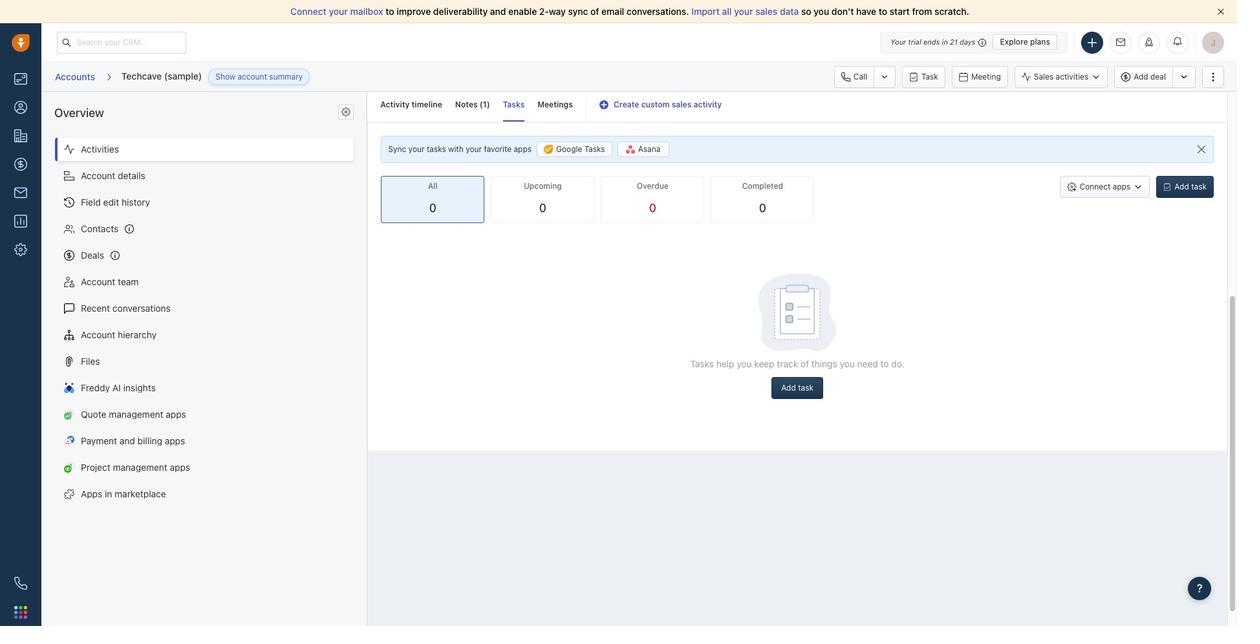 Task type: locate. For each thing, give the bounding box(es) containing it.
1 vertical spatial task
[[798, 383, 814, 392]]

notes ( 1 )
[[455, 100, 490, 110]]

summary
[[269, 72, 303, 81]]

tasks right )
[[503, 100, 525, 110]]

0 horizontal spatial tasks
[[503, 100, 525, 110]]

tasks
[[427, 144, 446, 154]]

0 down "all"
[[429, 201, 437, 215]]

1 vertical spatial tasks
[[585, 144, 605, 154]]

add task button
[[1157, 176, 1214, 198], [772, 377, 824, 399]]

2 vertical spatial account
[[81, 329, 115, 340]]

1 vertical spatial sales
[[672, 100, 692, 110]]

history
[[122, 197, 150, 208]]

account
[[238, 72, 267, 81]]

freshworks switcher image
[[14, 606, 27, 619]]

sales
[[1034, 72, 1054, 81]]

1 horizontal spatial connect
[[1080, 182, 1111, 191]]

you right help
[[737, 358, 752, 369]]

activities
[[81, 144, 119, 155]]

0 horizontal spatial connect
[[290, 6, 327, 17]]

in
[[942, 38, 948, 46], [105, 488, 112, 499]]

quote management apps
[[81, 409, 186, 420]]

1 horizontal spatial and
[[490, 6, 506, 17]]

0 horizontal spatial add task button
[[772, 377, 824, 399]]

close image
[[1218, 8, 1225, 15]]

explore plans link
[[993, 34, 1058, 50]]

0 horizontal spatial add
[[782, 383, 796, 392]]

sales
[[756, 6, 778, 17], [672, 100, 692, 110]]

and
[[490, 6, 506, 17], [120, 435, 135, 446]]

tasks right "google"
[[585, 144, 605, 154]]

0 horizontal spatial task
[[798, 383, 814, 392]]

management up marketplace
[[113, 462, 167, 473]]

of
[[591, 6, 599, 17], [801, 358, 809, 369]]

you right so
[[814, 6, 829, 17]]

management
[[109, 409, 163, 420], [113, 462, 167, 473]]

do.
[[892, 358, 905, 369]]

management up payment and billing apps
[[109, 409, 163, 420]]

0 for overdue
[[649, 201, 657, 215]]

1 horizontal spatial of
[[801, 358, 809, 369]]

2 account from the top
[[81, 276, 115, 287]]

1 vertical spatial and
[[120, 435, 135, 446]]

explore plans
[[1000, 37, 1051, 47]]

you left need
[[840, 358, 855, 369]]

1 vertical spatial add
[[1175, 182, 1190, 191]]

overdue
[[637, 181, 669, 191]]

contacts
[[81, 223, 119, 234]]

0 vertical spatial account
[[81, 170, 115, 181]]

techcave (sample)
[[122, 70, 202, 81]]

in right apps
[[105, 488, 112, 499]]

sales left activity at the top of the page
[[672, 100, 692, 110]]

0 vertical spatial management
[[109, 409, 163, 420]]

sales activities button
[[1015, 66, 1115, 88], [1015, 66, 1108, 88]]

1 vertical spatial add task
[[782, 383, 814, 392]]

don't
[[832, 6, 854, 17]]

favorite
[[484, 144, 512, 154]]

add deal
[[1134, 72, 1166, 81]]

management for project
[[113, 462, 167, 473]]

2 horizontal spatial you
[[840, 358, 855, 369]]

accounts
[[55, 71, 95, 82]]

import all your sales data link
[[692, 6, 801, 17]]

0 vertical spatial in
[[942, 38, 948, 46]]

explore
[[1000, 37, 1028, 47]]

account down recent
[[81, 329, 115, 340]]

details
[[118, 170, 145, 181]]

3 0 from the left
[[649, 201, 657, 215]]

2 vertical spatial tasks
[[691, 358, 714, 369]]

1 vertical spatial management
[[113, 462, 167, 473]]

0 down completed
[[759, 201, 767, 215]]

1 horizontal spatial task
[[1192, 182, 1207, 191]]

account up recent
[[81, 276, 115, 287]]

phone element
[[8, 571, 34, 596]]

connect apps button
[[1060, 176, 1150, 198], [1060, 176, 1150, 198]]

tasks left help
[[691, 358, 714, 369]]

0 down upcoming
[[539, 201, 547, 215]]

1 vertical spatial account
[[81, 276, 115, 287]]

asana
[[638, 144, 661, 154]]

0 vertical spatial of
[[591, 6, 599, 17]]

accounts link
[[54, 66, 96, 87]]

add task
[[1175, 182, 1207, 191], [782, 383, 814, 392]]

0 for completed
[[759, 201, 767, 215]]

sync your tasks with your favorite apps
[[388, 144, 532, 154]]

meetings
[[538, 100, 573, 110]]

account
[[81, 170, 115, 181], [81, 276, 115, 287], [81, 329, 115, 340]]

of right the track
[[801, 358, 809, 369]]

create custom sales activity
[[614, 100, 722, 110]]

1 0 from the left
[[429, 201, 437, 215]]

field
[[81, 197, 101, 208]]

ends
[[924, 38, 940, 46]]

sales left 'data'
[[756, 6, 778, 17]]

1 horizontal spatial add
[[1134, 72, 1149, 81]]

conversations
[[112, 303, 171, 314]]

project management apps
[[81, 462, 190, 473]]

sync
[[388, 144, 406, 154]]

0 vertical spatial connect
[[290, 6, 327, 17]]

help
[[717, 358, 735, 369]]

account for account details
[[81, 170, 115, 181]]

0 down overdue
[[649, 201, 657, 215]]

2 0 from the left
[[539, 201, 547, 215]]

in left 21
[[942, 38, 948, 46]]

enable
[[509, 6, 537, 17]]

2 horizontal spatial tasks
[[691, 358, 714, 369]]

0 for all
[[429, 201, 437, 215]]

connect your mailbox to improve deliverability and enable 2-way sync of email conversations. import all your sales data so you don't have to start from scratch.
[[290, 6, 970, 17]]

0 horizontal spatial of
[[591, 6, 599, 17]]

1 horizontal spatial tasks
[[585, 144, 605, 154]]

1 horizontal spatial sales
[[756, 6, 778, 17]]

google
[[556, 144, 582, 154]]

0 vertical spatial add
[[1134, 72, 1149, 81]]

0 horizontal spatial sales
[[672, 100, 692, 110]]

0 horizontal spatial in
[[105, 488, 112, 499]]

hierarchy
[[118, 329, 157, 340]]

1 vertical spatial add task button
[[772, 377, 824, 399]]

4 0 from the left
[[759, 201, 767, 215]]

call
[[854, 71, 868, 81]]

overview
[[54, 106, 104, 120]]

0 vertical spatial tasks
[[503, 100, 525, 110]]

tasks help you keep track of things you need to do.
[[691, 358, 905, 369]]

conversations.
[[627, 6, 689, 17]]

so
[[801, 6, 812, 17]]

1 horizontal spatial add task button
[[1157, 176, 1214, 198]]

Search your CRM... text field
[[57, 31, 186, 53]]

add deal button
[[1115, 66, 1173, 88]]

1 account from the top
[[81, 170, 115, 181]]

3 account from the top
[[81, 329, 115, 340]]

connect apps
[[1080, 182, 1131, 191]]

account for account hierarchy
[[81, 329, 115, 340]]

connect for connect your mailbox to improve deliverability and enable 2-way sync of email conversations. import all your sales data so you don't have to start from scratch.
[[290, 6, 327, 17]]

and left enable
[[490, 6, 506, 17]]

0 horizontal spatial add task
[[782, 383, 814, 392]]

field edit history
[[81, 197, 150, 208]]

have
[[857, 6, 877, 17]]

your right all
[[734, 6, 753, 17]]

import
[[692, 6, 720, 17]]

1 vertical spatial of
[[801, 358, 809, 369]]

activity
[[381, 100, 410, 110]]

1 horizontal spatial add task
[[1175, 182, 1207, 191]]

of right sync
[[591, 6, 599, 17]]

1
[[483, 100, 487, 110]]

call button
[[834, 66, 874, 88]]

activity
[[694, 100, 722, 110]]

account down activities
[[81, 170, 115, 181]]

start
[[890, 6, 910, 17]]

meeting button
[[952, 66, 1008, 88]]

and left billing
[[120, 435, 135, 446]]

1 vertical spatial connect
[[1080, 182, 1111, 191]]

upcoming
[[524, 181, 562, 191]]

1 vertical spatial in
[[105, 488, 112, 499]]

(
[[480, 100, 483, 110]]

2 horizontal spatial add
[[1175, 182, 1190, 191]]

your right "sync"
[[409, 144, 425, 154]]



Task type: vqa. For each thing, say whether or not it's contained in the screenshot.
data
yes



Task type: describe. For each thing, give the bounding box(es) containing it.
0 vertical spatial and
[[490, 6, 506, 17]]

show account summary
[[216, 72, 303, 81]]

completed
[[742, 181, 783, 191]]

insights
[[123, 382, 156, 393]]

account details
[[81, 170, 145, 181]]

account for account team
[[81, 276, 115, 287]]

trial
[[909, 38, 922, 46]]

tasks inside button
[[585, 144, 605, 154]]

ai
[[112, 382, 121, 393]]

your right "with"
[[466, 144, 482, 154]]

0 vertical spatial add task
[[1175, 182, 1207, 191]]

phone image
[[14, 577, 27, 590]]

techcave
[[122, 70, 162, 81]]

your trial ends in 21 days
[[891, 38, 976, 46]]

timeline
[[412, 100, 442, 110]]

your
[[891, 38, 907, 46]]

0 for upcoming
[[539, 201, 547, 215]]

tasks for tasks help you keep track of things you need to do.
[[691, 358, 714, 369]]

team
[[118, 276, 139, 287]]

2-
[[539, 6, 549, 17]]

mng settings image
[[342, 107, 351, 116]]

0 vertical spatial add task button
[[1157, 176, 1214, 198]]

data
[[780, 6, 799, 17]]

call link
[[834, 66, 874, 88]]

with
[[448, 144, 464, 154]]

task
[[922, 71, 939, 81]]

to left "do."
[[881, 358, 889, 369]]

need
[[858, 358, 878, 369]]

edit
[[103, 197, 119, 208]]

0 horizontal spatial you
[[737, 358, 752, 369]]

connect your mailbox link
[[290, 6, 386, 17]]

asana button
[[617, 141, 669, 157]]

0 horizontal spatial and
[[120, 435, 135, 446]]

notes
[[455, 100, 478, 110]]

google tasks button
[[537, 141, 612, 157]]

deals
[[81, 250, 104, 261]]

way
[[549, 6, 566, 17]]

payment
[[81, 435, 117, 446]]

things
[[812, 358, 838, 369]]

freddy
[[81, 382, 110, 393]]

your left mailbox
[[329, 6, 348, 17]]

meeting
[[972, 71, 1001, 81]]

freddy ai insights
[[81, 382, 156, 393]]

1 horizontal spatial you
[[814, 6, 829, 17]]

all
[[428, 181, 438, 191]]

improve
[[397, 6, 431, 17]]

2 vertical spatial add
[[782, 383, 796, 392]]

plans
[[1030, 37, 1051, 47]]

task button
[[902, 66, 946, 88]]

connect for connect apps
[[1080, 182, 1111, 191]]

mailbox
[[350, 6, 383, 17]]

google tasks
[[556, 144, 605, 154]]

to right mailbox
[[386, 6, 394, 17]]

1 horizontal spatial in
[[942, 38, 948, 46]]

track
[[777, 358, 798, 369]]

from
[[912, 6, 932, 17]]

activities
[[1056, 72, 1089, 81]]

apps
[[81, 488, 102, 499]]

)
[[487, 100, 490, 110]]

(sample)
[[164, 70, 202, 81]]

0 vertical spatial sales
[[756, 6, 778, 17]]

deliverability
[[433, 6, 488, 17]]

account hierarchy
[[81, 329, 157, 340]]

keep
[[755, 358, 775, 369]]

tasks for tasks
[[503, 100, 525, 110]]

project
[[81, 462, 110, 473]]

marketplace
[[115, 488, 166, 499]]

scratch.
[[935, 6, 970, 17]]

days
[[960, 38, 976, 46]]

custom
[[641, 100, 670, 110]]

management for quote
[[109, 409, 163, 420]]

create custom sales activity link
[[600, 100, 722, 110]]

all
[[722, 6, 732, 17]]

sales activities
[[1034, 72, 1089, 81]]

0 vertical spatial task
[[1192, 182, 1207, 191]]

add inside add deal "button"
[[1134, 72, 1149, 81]]

create
[[614, 100, 639, 110]]

deal
[[1151, 72, 1166, 81]]

to left start
[[879, 6, 888, 17]]

quote
[[81, 409, 106, 420]]

recent
[[81, 303, 110, 314]]

payment and billing apps
[[81, 435, 185, 446]]

apps in marketplace
[[81, 488, 166, 499]]

email
[[602, 6, 624, 17]]



